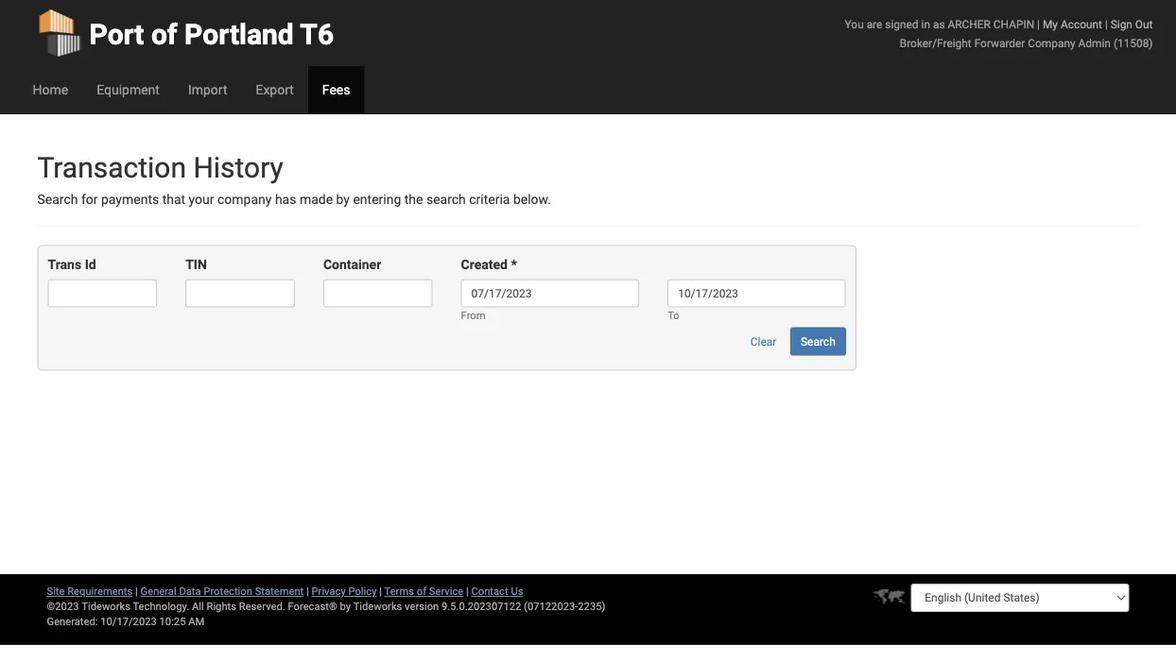 Task type: describe. For each thing, give the bounding box(es) containing it.
from
[[461, 309, 486, 321]]

(11508)
[[1114, 36, 1153, 50]]

broker/freight
[[900, 36, 972, 50]]

2235)
[[578, 601, 606, 613]]

tideworks
[[353, 601, 402, 613]]

general
[[141, 586, 177, 598]]

in
[[922, 17, 931, 31]]

created
[[461, 257, 508, 273]]

search inside transaction history search for payments that your company has made by entering the search criteria below.
[[37, 192, 78, 208]]

| up forecast®
[[306, 586, 309, 598]]

transaction
[[37, 151, 186, 184]]

container
[[323, 257, 381, 273]]

port
[[89, 17, 144, 51]]

data
[[179, 586, 201, 598]]

version
[[405, 601, 439, 613]]

TIN text field
[[186, 279, 295, 308]]

us
[[511, 586, 523, 598]]

tin
[[186, 257, 207, 273]]

technology.
[[133, 601, 189, 613]]

*
[[511, 257, 517, 273]]

equipment button
[[82, 66, 174, 113]]

home button
[[18, 66, 82, 113]]

home
[[33, 82, 68, 97]]

are
[[867, 17, 883, 31]]

archer
[[948, 17, 991, 31]]

search
[[426, 192, 466, 208]]

transaction history search for payments that your company has made by entering the search criteria below.
[[37, 151, 551, 208]]

contact
[[471, 586, 508, 598]]

export
[[256, 82, 294, 97]]

for
[[81, 192, 98, 208]]

port of portland t6
[[89, 17, 334, 51]]

entering
[[353, 192, 401, 208]]

site requirements | general data protection statement | privacy policy | terms of service | contact us ©2023 tideworks technology. all rights reserved. forecast® by tideworks version 9.5.0.202307122 (07122023-2235) generated: 10/17/2023 10:25 am
[[47, 586, 606, 628]]

created *
[[461, 257, 517, 273]]

all
[[192, 601, 204, 613]]

privacy policy link
[[312, 586, 377, 598]]

fees button
[[308, 66, 365, 113]]

rights
[[207, 601, 236, 613]]

site
[[47, 586, 65, 598]]

| up 9.5.0.202307122
[[466, 586, 469, 598]]

import
[[188, 82, 227, 97]]

that
[[162, 192, 185, 208]]

10/17/2023
[[100, 616, 157, 628]]

policy
[[348, 586, 377, 598]]

search inside button
[[801, 335, 836, 348]]

import button
[[174, 66, 242, 113]]

to
[[668, 309, 680, 321]]

history
[[193, 151, 283, 184]]

am
[[188, 616, 205, 628]]

9.5.0.202307122
[[442, 601, 521, 613]]

search button
[[791, 328, 846, 356]]

fees
[[322, 82, 350, 97]]

by inside transaction history search for payments that your company has made by entering the search criteria below.
[[336, 192, 350, 208]]

0 vertical spatial of
[[151, 17, 177, 51]]

clear
[[751, 335, 777, 348]]



Task type: vqa. For each thing, say whether or not it's contained in the screenshot.
Export
yes



Task type: locate. For each thing, give the bounding box(es) containing it.
signed
[[885, 17, 919, 31]]

as
[[933, 17, 945, 31]]

terms
[[384, 586, 414, 598]]

search
[[37, 192, 78, 208], [801, 335, 836, 348]]

my
[[1043, 17, 1058, 31]]

statement
[[255, 586, 304, 598]]

0 vertical spatial by
[[336, 192, 350, 208]]

chapin
[[994, 17, 1035, 31]]

(07122023-
[[524, 601, 578, 613]]

requirements
[[67, 586, 133, 598]]

1 vertical spatial search
[[801, 335, 836, 348]]

generated:
[[47, 616, 98, 628]]

protection
[[204, 586, 252, 598]]

terms of service link
[[384, 586, 464, 598]]

t6
[[300, 17, 334, 51]]

1 horizontal spatial of
[[417, 586, 427, 598]]

©2023 tideworks
[[47, 601, 130, 613]]

sign out link
[[1111, 17, 1153, 31]]

10:25
[[159, 616, 186, 628]]

has
[[275, 192, 296, 208]]

my account link
[[1043, 17, 1103, 31]]

forecast®
[[288, 601, 337, 613]]

site requirements link
[[47, 586, 133, 598]]

1 vertical spatial of
[[417, 586, 427, 598]]

MM/dd/yyyy text field
[[668, 279, 846, 308]]

search left for
[[37, 192, 78, 208]]

you are signed in as archer chapin | my account | sign out broker/freight forwarder company admin (11508)
[[845, 17, 1153, 50]]

below.
[[513, 192, 551, 208]]

portland
[[184, 17, 294, 51]]

Trans Id text field
[[48, 279, 157, 308]]

by inside site requirements | general data protection statement | privacy policy | terms of service | contact us ©2023 tideworks technology. all rights reserved. forecast® by tideworks version 9.5.0.202307122 (07122023-2235) generated: 10/17/2023 10:25 am
[[340, 601, 351, 613]]

of
[[151, 17, 177, 51], [417, 586, 427, 598]]

port of portland t6 link
[[37, 0, 334, 66]]

search right the "clear" on the right
[[801, 335, 836, 348]]

company
[[218, 192, 272, 208]]

0 horizontal spatial search
[[37, 192, 78, 208]]

criteria
[[469, 192, 510, 208]]

| left general
[[135, 586, 138, 598]]

id
[[85, 257, 96, 273]]

admin
[[1079, 36, 1111, 50]]

| up tideworks
[[379, 586, 382, 598]]

privacy
[[312, 586, 346, 598]]

|
[[1038, 17, 1040, 31], [1105, 17, 1108, 31], [135, 586, 138, 598], [306, 586, 309, 598], [379, 586, 382, 598], [466, 586, 469, 598]]

made
[[300, 192, 333, 208]]

general data protection statement link
[[141, 586, 304, 598]]

Container text field
[[323, 279, 433, 308]]

export button
[[242, 66, 308, 113]]

1 vertical spatial by
[[340, 601, 351, 613]]

the
[[405, 192, 423, 208]]

| left my
[[1038, 17, 1040, 31]]

your
[[189, 192, 214, 208]]

equipment
[[97, 82, 160, 97]]

reserved.
[[239, 601, 285, 613]]

of up version
[[417, 586, 427, 598]]

forwarder
[[975, 36, 1026, 50]]

by
[[336, 192, 350, 208], [340, 601, 351, 613]]

out
[[1136, 17, 1153, 31]]

of right port
[[151, 17, 177, 51]]

contact us link
[[471, 586, 523, 598]]

1 horizontal spatial search
[[801, 335, 836, 348]]

company
[[1028, 36, 1076, 50]]

of inside site requirements | general data protection statement | privacy policy | terms of service | contact us ©2023 tideworks technology. all rights reserved. forecast® by tideworks version 9.5.0.202307122 (07122023-2235) generated: 10/17/2023 10:25 am
[[417, 586, 427, 598]]

trans id
[[48, 257, 96, 273]]

service
[[429, 586, 464, 598]]

you
[[845, 17, 864, 31]]

sign
[[1111, 17, 1133, 31]]

by down privacy policy link
[[340, 601, 351, 613]]

clear button
[[740, 328, 787, 356]]

account
[[1061, 17, 1103, 31]]

| left sign
[[1105, 17, 1108, 31]]

by right made
[[336, 192, 350, 208]]

trans
[[48, 257, 81, 273]]

payments
[[101, 192, 159, 208]]

Created * text field
[[461, 279, 639, 308]]

0 horizontal spatial of
[[151, 17, 177, 51]]

0 vertical spatial search
[[37, 192, 78, 208]]



